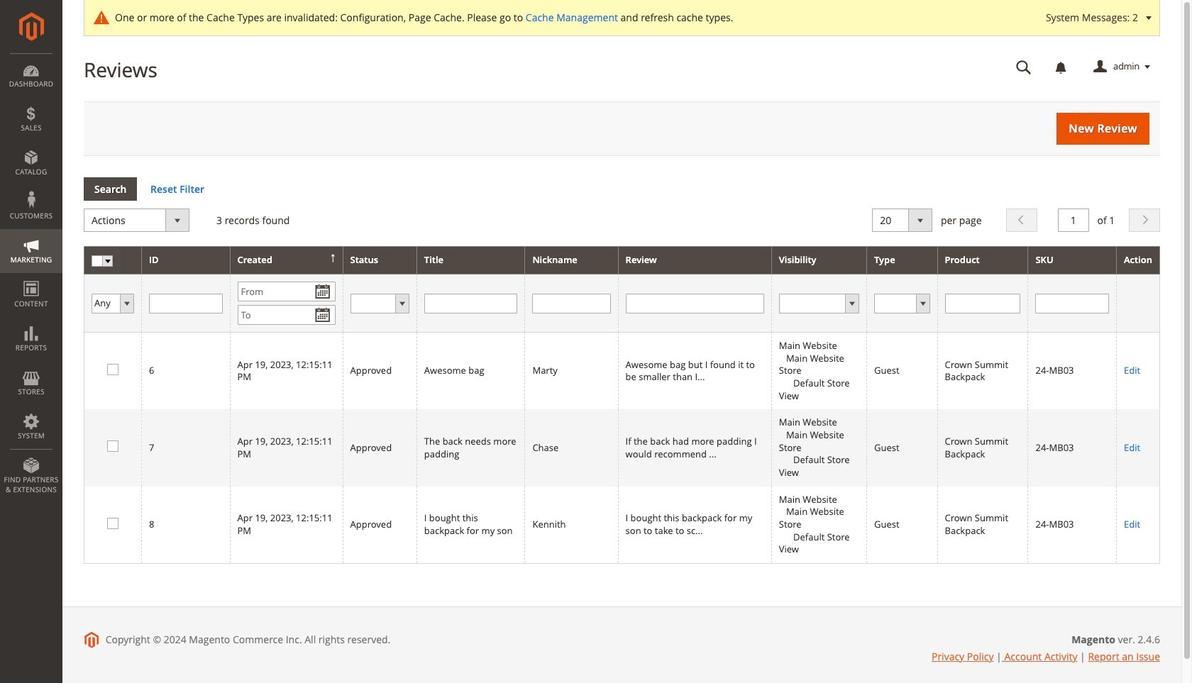 Task type: locate. For each thing, give the bounding box(es) containing it.
menu bar
[[0, 53, 62, 502]]

None text field
[[1058, 209, 1090, 232], [149, 294, 223, 313], [424, 294, 518, 313], [533, 294, 611, 313], [626, 294, 764, 313], [945, 294, 1021, 313], [1058, 209, 1090, 232], [149, 294, 223, 313], [424, 294, 518, 313], [533, 294, 611, 313], [626, 294, 764, 313], [945, 294, 1021, 313]]

None text field
[[1007, 55, 1042, 80], [1036, 294, 1109, 313], [1007, 55, 1042, 80], [1036, 294, 1109, 313]]

None checkbox
[[107, 441, 116, 450]]

None checkbox
[[107, 364, 116, 373], [107, 518, 116, 527], [107, 364, 116, 373], [107, 518, 116, 527]]



Task type: describe. For each thing, give the bounding box(es) containing it.
magento admin panel image
[[19, 12, 44, 41]]

To text field
[[237, 305, 335, 325]]

From text field
[[237, 282, 335, 302]]



